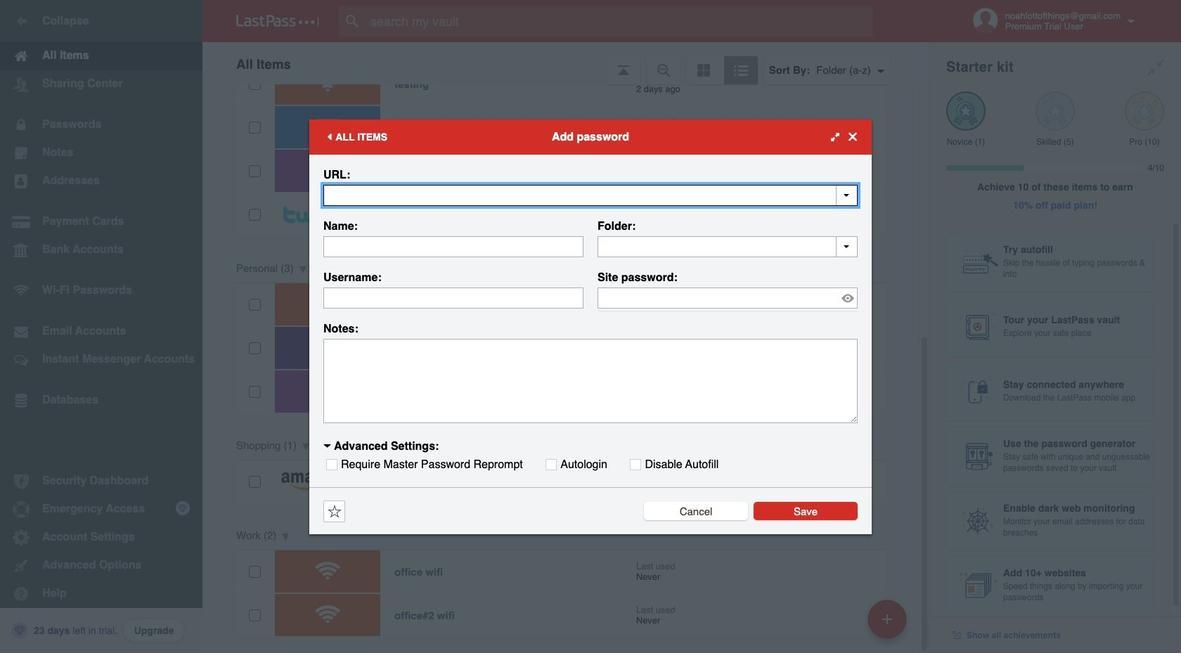 Task type: describe. For each thing, give the bounding box(es) containing it.
new item image
[[883, 614, 893, 624]]

main navigation navigation
[[0, 0, 203, 653]]

vault options navigation
[[203, 42, 930, 84]]



Task type: vqa. For each thing, say whether or not it's contained in the screenshot.
LastPass Image
yes



Task type: locate. For each thing, give the bounding box(es) containing it.
new item navigation
[[863, 596, 916, 653]]

None text field
[[324, 185, 858, 206]]

Search search field
[[339, 6, 901, 37]]

None text field
[[324, 236, 584, 257], [598, 236, 858, 257], [324, 287, 584, 308], [324, 339, 858, 423], [324, 236, 584, 257], [598, 236, 858, 257], [324, 287, 584, 308], [324, 339, 858, 423]]

dialog
[[309, 119, 872, 534]]

search my vault text field
[[339, 6, 901, 37]]

lastpass image
[[236, 15, 319, 27]]

None password field
[[598, 287, 858, 308]]



